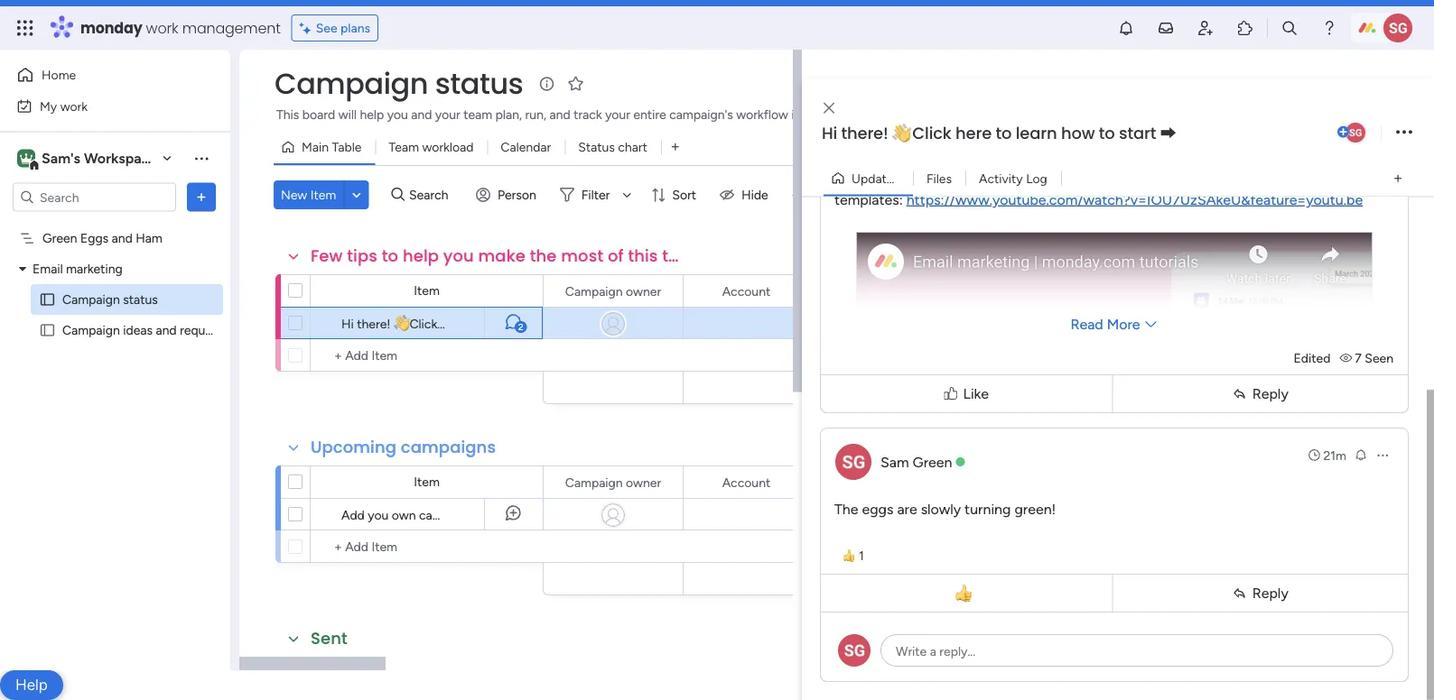 Task type: vqa. For each thing, say whether or not it's contained in the screenshot.
"initial"
no



Task type: locate. For each thing, give the bounding box(es) containing it.
0 vertical spatial owner
[[626, 284, 661, 299]]

sam's workspace button
[[13, 143, 180, 174]]

+ Add Item text field
[[320, 345, 535, 367], [320, 536, 461, 558]]

campaign status up will
[[275, 64, 523, 104]]

item for upcoming
[[414, 475, 440, 490]]

1 vertical spatial click
[[409, 316, 437, 331]]

:)
[[743, 245, 755, 268]]

1 vertical spatial help
[[403, 245, 439, 268]]

1 horizontal spatial status
[[435, 64, 523, 104]]

v2 seen image
[[1340, 351, 1355, 366]]

2 vertical spatial you
[[368, 508, 389, 523]]

there! up updates / 2 button
[[841, 122, 888, 145]]

email marketing
[[33, 261, 123, 277]]

2 vertical spatial item
[[414, 475, 440, 490]]

learn
[[1016, 122, 1057, 145], [484, 316, 511, 331]]

here left 2 button
[[440, 316, 465, 331]]

updates / 2
[[852, 171, 918, 186]]

Campaign owner field
[[561, 281, 666, 301], [561, 473, 666, 493]]

Search field
[[405, 182, 459, 208]]

help
[[360, 107, 384, 122], [403, 245, 439, 268]]

hide button
[[713, 181, 779, 210]]

green eggs and ham
[[42, 231, 162, 246]]

new item button
[[274, 181, 343, 210]]

your right track
[[605, 107, 630, 122]]

you for make
[[443, 245, 474, 268]]

work for monday
[[146, 18, 178, 38]]

1 horizontal spatial start
[[1119, 122, 1156, 145]]

home button
[[11, 61, 194, 89]]

a
[[930, 644, 936, 660]]

work right my
[[60, 98, 88, 114]]

filter
[[581, 187, 610, 203]]

upcoming campaigns
[[311, 436, 496, 459]]

1 vertical spatial reply button
[[1117, 579, 1404, 609]]

0 vertical spatial work
[[146, 18, 178, 38]]

there!
[[841, 122, 888, 145], [357, 316, 391, 331]]

hi there! 👋  click here to learn how to start ➡️ inside field
[[822, 122, 1176, 145]]

1 vertical spatial ➡️
[[586, 316, 599, 331]]

0 horizontal spatial your
[[435, 107, 460, 122]]

0 vertical spatial learn
[[1016, 122, 1057, 145]]

account field for upcoming campaigns
[[718, 473, 775, 493]]

options image right sam green image
[[1396, 121, 1412, 145]]

1 vertical spatial account
[[722, 475, 771, 490]]

main
[[302, 140, 329, 155]]

0 vertical spatial help
[[360, 107, 384, 122]]

0 vertical spatial start
[[1119, 122, 1156, 145]]

1 vertical spatial how
[[514, 316, 539, 331]]

status up team
[[435, 64, 523, 104]]

how inside hi there! 👋  click here to learn how to start ➡️ field
[[1061, 122, 1095, 145]]

1 horizontal spatial here
[[955, 122, 992, 145]]

0 vertical spatial 2
[[911, 171, 918, 186]]

1 reply from the top
[[1252, 386, 1288, 403]]

1 horizontal spatial your
[[605, 107, 630, 122]]

add view image
[[672, 141, 679, 154], [1394, 172, 1402, 185]]

activity
[[979, 171, 1023, 186]]

status up ideas
[[123, 292, 158, 307]]

1 vertical spatial + add item text field
[[320, 536, 461, 558]]

0 horizontal spatial hi there! 👋  click here to learn how to start ➡️
[[341, 316, 599, 331]]

few tips to help you make the most of this template :)
[[311, 245, 755, 268]]

learn down make at the top of page
[[484, 316, 511, 331]]

to
[[996, 122, 1012, 145], [1099, 122, 1115, 145], [382, 245, 398, 268], [469, 316, 481, 331], [542, 316, 554, 331]]

green right 'sam'
[[913, 454, 952, 471]]

help inside field
[[403, 245, 439, 268]]

Account field
[[718, 281, 775, 301], [718, 473, 775, 493]]

select product image
[[16, 19, 34, 37]]

campaign status inside list box
[[62, 292, 158, 307]]

0 vertical spatial public board image
[[39, 291, 56, 308]]

0 horizontal spatial options image
[[192, 188, 210, 206]]

1 horizontal spatial there!
[[841, 122, 888, 145]]

➡️ inside field
[[1160, 122, 1176, 145]]

0 vertical spatial + add item text field
[[320, 345, 535, 367]]

item for few
[[414, 283, 440, 298]]

2 account from the top
[[722, 475, 771, 490]]

2 right /
[[911, 171, 918, 186]]

0 vertical spatial hi there! 👋  click here to learn how to start ➡️
[[822, 122, 1176, 145]]

campaign status down marketing
[[62, 292, 158, 307]]

you inside button
[[387, 107, 408, 122]]

reply
[[1252, 386, 1288, 403], [1252, 585, 1288, 602]]

account
[[722, 284, 771, 299], [722, 475, 771, 490]]

1 vertical spatial here
[[440, 316, 465, 331]]

hi down close "icon"
[[822, 122, 837, 145]]

1 account field from the top
[[718, 281, 775, 301]]

1 horizontal spatial work
[[146, 18, 178, 38]]

table
[[332, 140, 362, 155]]

1 vertical spatial status
[[123, 292, 158, 307]]

1 vertical spatial campaign owner field
[[561, 473, 666, 493]]

1 vertical spatial public board image
[[39, 322, 56, 339]]

new
[[281, 187, 307, 203]]

search everything image
[[1281, 19, 1299, 37]]

2 down the few tips to help you make the most of this template :) field
[[518, 322, 523, 333]]

account field for few tips to help you make the most of this template :)
[[718, 281, 775, 301]]

files button
[[913, 164, 965, 193]]

see
[[316, 20, 337, 36]]

hi down 'tips'
[[341, 316, 354, 331]]

1 horizontal spatial add view image
[[1394, 172, 1402, 185]]

1 campaign owner from the top
[[565, 284, 661, 299]]

your left team
[[435, 107, 460, 122]]

0 vertical spatial account
[[722, 284, 771, 299]]

0 vertical spatial status
[[435, 64, 523, 104]]

invite members image
[[1197, 19, 1215, 37]]

help right will
[[360, 107, 384, 122]]

1 vertical spatial options image
[[192, 188, 210, 206]]

0 horizontal spatial work
[[60, 98, 88, 114]]

1 your from the left
[[435, 107, 460, 122]]

hi there! 👋  click here to learn how to start ➡️
[[822, 122, 1176, 145], [341, 316, 599, 331]]

1 vertical spatial campaign owner
[[565, 475, 661, 490]]

sam green image
[[1344, 121, 1367, 144]]

public board image
[[39, 291, 56, 308], [39, 322, 56, 339]]

0 vertical spatial campaign status
[[275, 64, 523, 104]]

0 vertical spatial how
[[1061, 122, 1095, 145]]

2 public board image from the top
[[39, 322, 56, 339]]

👋 inside field
[[892, 122, 908, 145]]

click left 2 button
[[409, 316, 437, 331]]

and right ideas
[[156, 323, 177, 338]]

0 vertical spatial reply button
[[1117, 379, 1404, 409]]

options image
[[1396, 121, 1412, 145], [192, 188, 210, 206]]

0 vertical spatial here
[[955, 122, 992, 145]]

0 vertical spatial account field
[[718, 281, 775, 301]]

0 horizontal spatial green
[[42, 231, 77, 246]]

notifications image
[[1117, 19, 1135, 37]]

1 vertical spatial campaign status
[[62, 292, 158, 307]]

0 horizontal spatial status
[[123, 292, 158, 307]]

2 owner from the top
[[626, 475, 661, 490]]

1 horizontal spatial click
[[912, 122, 951, 145]]

hi there! 👋  click here to learn how to start ➡️ down make at the top of page
[[341, 316, 599, 331]]

2 campaign owner from the top
[[565, 475, 661, 490]]

👋
[[892, 122, 908, 145], [394, 316, 406, 331]]

1 horizontal spatial hi there! 👋  click here to learn how to start ➡️
[[822, 122, 1176, 145]]

1 vertical spatial 👋
[[394, 316, 406, 331]]

2 reply from the top
[[1252, 585, 1288, 602]]

list box
[[0, 219, 230, 590]]

add
[[341, 508, 365, 523]]

2 + add item text field from the top
[[320, 536, 461, 558]]

will
[[338, 107, 357, 122]]

1 horizontal spatial learn
[[1016, 122, 1057, 145]]

status
[[435, 64, 523, 104], [123, 292, 158, 307]]

0 vertical spatial you
[[387, 107, 408, 122]]

1 horizontal spatial help
[[403, 245, 439, 268]]

0 vertical spatial item
[[310, 187, 336, 203]]

1 owner from the top
[[626, 284, 661, 299]]

1 public board image from the top
[[39, 291, 56, 308]]

click up files button on the top right of page
[[912, 122, 951, 145]]

status inside list box
[[123, 292, 158, 307]]

1 vertical spatial work
[[60, 98, 88, 114]]

add to favorites image
[[566, 75, 584, 93]]

see plans
[[316, 20, 370, 36]]

arrow down image
[[616, 184, 638, 206]]

options image down workspace options icon
[[192, 188, 210, 206]]

0 horizontal spatial 2
[[518, 322, 523, 333]]

help button
[[0, 671, 63, 701]]

hi there! 👋  click here to learn how to start ➡️ up activity
[[822, 122, 1176, 145]]

1 horizontal spatial 👋
[[892, 122, 908, 145]]

0 vertical spatial campaign owner field
[[561, 281, 666, 301]]

1 horizontal spatial options image
[[1396, 121, 1412, 145]]

and left "ham"
[[112, 231, 133, 246]]

workspace
[[84, 150, 157, 167]]

1 horizontal spatial campaign status
[[275, 64, 523, 104]]

0 vertical spatial click
[[912, 122, 951, 145]]

hide
[[741, 187, 768, 203]]

1 vertical spatial start
[[557, 316, 583, 331]]

0 vertical spatial green
[[42, 231, 77, 246]]

2 account field from the top
[[718, 473, 775, 493]]

0 horizontal spatial 👋
[[394, 316, 406, 331]]

1 vertical spatial 2
[[518, 322, 523, 333]]

sam green image
[[1383, 14, 1412, 42]]

you inside field
[[443, 245, 474, 268]]

template
[[662, 245, 738, 268]]

1 horizontal spatial 2
[[911, 171, 918, 186]]

1 vertical spatial owner
[[626, 475, 661, 490]]

green up email
[[42, 231, 77, 246]]

plans
[[340, 20, 370, 36]]

work for my
[[60, 98, 88, 114]]

0 horizontal spatial help
[[360, 107, 384, 122]]

0 horizontal spatial add view image
[[672, 141, 679, 154]]

Upcoming campaigns field
[[306, 436, 500, 460]]

sam
[[880, 454, 909, 471]]

you left make at the top of page
[[443, 245, 474, 268]]

2 campaign owner field from the top
[[561, 473, 666, 493]]

list box containing green eggs and ham
[[0, 219, 230, 590]]

turning
[[965, 501, 1011, 518]]

0 horizontal spatial start
[[557, 316, 583, 331]]

1 vertical spatial account field
[[718, 473, 775, 493]]

sam's
[[42, 150, 80, 167]]

Search in workspace field
[[38, 187, 151, 208]]

the
[[834, 501, 858, 518]]

there! down 'tips'
[[357, 316, 391, 331]]

work
[[146, 18, 178, 38], [60, 98, 88, 114]]

campaigns
[[401, 436, 496, 459]]

activity log button
[[965, 164, 1061, 193]]

1 horizontal spatial hi
[[822, 122, 837, 145]]

campaign's
[[669, 107, 733, 122]]

1 vertical spatial add view image
[[1394, 172, 1402, 185]]

help right 'tips'
[[403, 245, 439, 268]]

1 horizontal spatial ➡️
[[1160, 122, 1176, 145]]

requests
[[180, 323, 229, 338]]

0 horizontal spatial here
[[440, 316, 465, 331]]

1 horizontal spatial how
[[1061, 122, 1095, 145]]

you down campaign status "field"
[[387, 107, 408, 122]]

sort
[[672, 187, 696, 203]]

show board description image
[[536, 75, 557, 93]]

close image
[[824, 102, 834, 115]]

account for few tips to help you make the most of this template :)
[[722, 284, 771, 299]]

and
[[411, 107, 432, 122], [549, 107, 570, 122], [112, 231, 133, 246], [156, 323, 177, 338]]

1 vertical spatial green
[[913, 454, 952, 471]]

workspace image
[[17, 149, 35, 168]]

0 horizontal spatial how
[[514, 316, 539, 331]]

campaign status
[[275, 64, 523, 104], [62, 292, 158, 307]]

campaign owner field for upcoming campaigns
[[561, 473, 666, 493]]

1 + add item text field from the top
[[320, 345, 535, 367]]

updates / 2 button
[[824, 164, 918, 193]]

0 vertical spatial reply
[[1252, 386, 1288, 403]]

start
[[1119, 122, 1156, 145], [557, 316, 583, 331]]

learn up log on the top right
[[1016, 122, 1057, 145]]

sort button
[[643, 181, 707, 210]]

0 vertical spatial 👋
[[892, 122, 908, 145]]

work inside button
[[60, 98, 88, 114]]

/
[[902, 171, 907, 186]]

1 campaign owner field from the top
[[561, 281, 666, 301]]

0 vertical spatial hi
[[822, 122, 837, 145]]

owner
[[626, 284, 661, 299], [626, 475, 661, 490]]

sam's workspace
[[42, 150, 157, 167]]

workspace image
[[20, 149, 33, 168]]

help inside button
[[360, 107, 384, 122]]

item
[[310, 187, 336, 203], [414, 283, 440, 298], [414, 475, 440, 490]]

entire
[[633, 107, 666, 122]]

the eggs are slowly turning green!
[[834, 501, 1056, 518]]

1 vertical spatial hi there! 👋  click here to learn how to start ➡️
[[341, 316, 599, 331]]

0 vertical spatial campaign owner
[[565, 284, 661, 299]]

campaign owner for upcoming campaigns
[[565, 475, 661, 490]]

2 inside button
[[518, 322, 523, 333]]

1 reply button from the top
[[1117, 379, 1404, 409]]

0 vertical spatial ➡️
[[1160, 122, 1176, 145]]

here
[[955, 122, 992, 145], [440, 316, 465, 331]]

0 vertical spatial there!
[[841, 122, 888, 145]]

inbox image
[[1157, 19, 1175, 37]]

to inside field
[[382, 245, 398, 268]]

menu image
[[790, 186, 808, 204]]

1 vertical spatial reply
[[1252, 585, 1288, 602]]

1 vertical spatial there!
[[357, 316, 391, 331]]

1 account from the top
[[722, 284, 771, 299]]

main table
[[302, 140, 362, 155]]

click
[[912, 122, 951, 145], [409, 316, 437, 331]]

work right monday
[[146, 18, 178, 38]]

how
[[1061, 122, 1095, 145], [514, 316, 539, 331]]

2 inside button
[[911, 171, 918, 186]]

reply for 2nd reply button from the top
[[1252, 585, 1288, 602]]

0 horizontal spatial campaign status
[[62, 292, 158, 307]]

person button
[[469, 181, 547, 210]]

you right add
[[368, 508, 389, 523]]

reply button
[[1117, 379, 1404, 409], [1117, 579, 1404, 609]]

0 horizontal spatial hi
[[341, 316, 354, 331]]

2
[[911, 171, 918, 186], [518, 322, 523, 333]]

status
[[578, 140, 615, 155]]

1 vertical spatial you
[[443, 245, 474, 268]]

option
[[0, 222, 230, 226]]

here up activity
[[955, 122, 992, 145]]

workspace.
[[829, 107, 893, 122]]

0 horizontal spatial there!
[[357, 316, 391, 331]]

➡️
[[1160, 122, 1176, 145], [586, 316, 599, 331]]

are
[[897, 501, 917, 518]]

1 vertical spatial learn
[[484, 316, 511, 331]]

team
[[389, 140, 419, 155]]

owner for upcoming campaigns
[[626, 475, 661, 490]]

more
[[1107, 316, 1140, 333]]

1 vertical spatial item
[[414, 283, 440, 298]]

main table button
[[274, 133, 375, 162]]



Task type: describe. For each thing, give the bounding box(es) containing it.
workflow
[[736, 107, 788, 122]]

monday
[[80, 18, 142, 38]]

green inside list box
[[42, 231, 77, 246]]

public board image for campaign status
[[39, 291, 56, 308]]

public board image for campaign ideas and requests
[[39, 322, 56, 339]]

team workload button
[[375, 133, 487, 162]]

dapulse addbtn image
[[1337, 126, 1349, 138]]

this board will help you and your team plan, run, and track your entire campaign's workflow in one workspace. button
[[274, 104, 893, 126]]

2 reply button from the top
[[1117, 579, 1404, 609]]

workspace selection element
[[17, 148, 159, 171]]

files
[[926, 171, 952, 186]]

write a reply...
[[896, 644, 975, 660]]

caret down image
[[19, 263, 26, 275]]

campaign owner for few tips to help you make the most of this template :)
[[565, 284, 661, 299]]

eggs
[[862, 501, 894, 518]]

owner for few tips to help you make the most of this template :)
[[626, 284, 661, 299]]

board
[[302, 107, 335, 122]]

options image
[[1375, 448, 1390, 463]]

make
[[478, 245, 526, 268]]

status chart
[[578, 140, 647, 155]]

help for will
[[360, 107, 384, 122]]

read more
[[1070, 316, 1140, 333]]

like
[[963, 386, 989, 403]]

here inside field
[[955, 122, 992, 145]]

track
[[574, 107, 602, 122]]

marketing
[[66, 261, 123, 277]]

home
[[42, 67, 76, 83]]

2 your from the left
[[605, 107, 630, 122]]

upcoming
[[311, 436, 396, 459]]

one
[[804, 107, 826, 122]]

21m link
[[1307, 447, 1346, 465]]

0 horizontal spatial learn
[[484, 316, 511, 331]]

angle down image
[[352, 188, 361, 202]]

chart
[[618, 140, 647, 155]]

2 button
[[484, 307, 543, 340]]

and up team workload button
[[411, 107, 432, 122]]

1 horizontal spatial green
[[913, 454, 952, 471]]

learn inside hi there! 👋  click here to learn how to start ➡️ field
[[1016, 122, 1057, 145]]

management
[[182, 18, 281, 38]]

sam green link
[[880, 454, 952, 471]]

item inside 'button'
[[310, 187, 336, 203]]

my work button
[[11, 92, 194, 121]]

see plans button
[[291, 14, 378, 42]]

7
[[1355, 351, 1362, 366]]

this board will help you and your team plan, run, and track your entire campaign's workflow in one workspace.
[[276, 107, 893, 122]]

reply for second reply button from the bottom
[[1252, 386, 1288, 403]]

in
[[791, 107, 801, 122]]

help image
[[1320, 19, 1338, 37]]

workspace options image
[[192, 149, 210, 167]]

status chart button
[[565, 133, 661, 162]]

my work
[[40, 98, 88, 114]]

most
[[561, 245, 603, 268]]

this
[[628, 245, 658, 268]]

campaign ideas and requests
[[62, 323, 229, 338]]

Campaign status field
[[270, 64, 528, 104]]

person
[[498, 187, 536, 203]]

you for and
[[387, 107, 408, 122]]

1 vertical spatial hi
[[341, 316, 354, 331]]

account for upcoming campaigns
[[722, 475, 771, 490]]

calendar button
[[487, 133, 565, 162]]

Hi there! 👋  Click here to learn how to start ➡️ field
[[817, 122, 1334, 145]]

this
[[276, 107, 299, 122]]

activity log
[[979, 171, 1047, 186]]

click inside field
[[912, 122, 951, 145]]

help for to
[[403, 245, 439, 268]]

seen
[[1365, 351, 1393, 366]]

0 horizontal spatial ➡️
[[586, 316, 599, 331]]

team workload
[[389, 140, 474, 155]]

hi inside hi there! 👋  click here to learn how to start ➡️ field
[[822, 122, 837, 145]]

monday work management
[[80, 18, 281, 38]]

green!
[[1014, 501, 1056, 518]]

7 seen
[[1355, 351, 1393, 366]]

0 vertical spatial options image
[[1396, 121, 1412, 145]]

v2 search image
[[391, 185, 405, 205]]

there! inside field
[[841, 122, 888, 145]]

Sent field
[[306, 628, 352, 651]]

Few tips to help you make the most of this template :) field
[[306, 245, 755, 268]]

apps image
[[1236, 19, 1254, 37]]

my
[[40, 98, 57, 114]]

like button
[[824, 367, 1108, 421]]

reply...
[[939, 644, 975, 660]]

plan,
[[495, 107, 522, 122]]

new item
[[281, 187, 336, 203]]

run,
[[525, 107, 546, 122]]

0 horizontal spatial click
[[409, 316, 437, 331]]

help
[[15, 676, 48, 695]]

0 vertical spatial add view image
[[672, 141, 679, 154]]

log
[[1026, 171, 1047, 186]]

ham
[[136, 231, 162, 246]]

read
[[1070, 316, 1103, 333]]

and right run,
[[549, 107, 570, 122]]

email
[[33, 261, 63, 277]]

edited
[[1294, 351, 1331, 366]]

reminder image
[[1354, 448, 1368, 462]]

dapulse drag 2 image
[[805, 370, 810, 391]]

the
[[530, 245, 557, 268]]

campaign owner field for few tips to help you make the most of this template :)
[[561, 281, 666, 301]]

1 button
[[835, 545, 871, 567]]

21m
[[1323, 448, 1346, 463]]

own
[[392, 508, 416, 523]]

filter button
[[552, 181, 638, 210]]

workload
[[422, 140, 474, 155]]

tips
[[347, 245, 377, 268]]

sam green
[[880, 454, 952, 471]]

updates
[[852, 171, 899, 186]]

slowly
[[921, 501, 961, 518]]

add you own campaign
[[341, 508, 474, 523]]

write
[[896, 644, 927, 660]]

start inside field
[[1119, 122, 1156, 145]]



